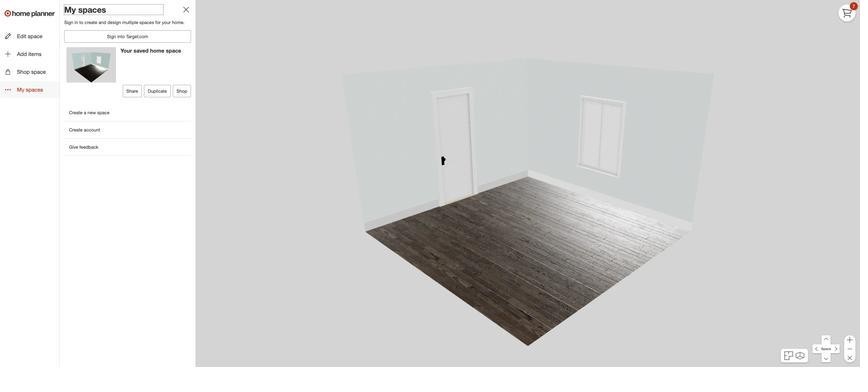 Task type: locate. For each thing, give the bounding box(es) containing it.
sign left into
[[107, 34, 116, 39]]

shop inside shop button
[[177, 88, 187, 94]]

add items button
[[0, 46, 59, 62]]

7 button
[[839, 2, 858, 22]]

multiple
[[122, 20, 138, 25]]

1 horizontal spatial shop
[[177, 88, 187, 94]]

0 vertical spatial create
[[69, 110, 83, 115]]

0 vertical spatial my
[[64, 5, 76, 15]]

your
[[162, 20, 171, 25]]

1 vertical spatial my
[[17, 86, 24, 93]]

1 horizontal spatial sign
[[107, 34, 116, 39]]

shop
[[17, 69, 30, 75], [177, 88, 187, 94]]

shop inside 'shop space' button
[[17, 69, 30, 75]]

0 horizontal spatial shop
[[17, 69, 30, 75]]

0 horizontal spatial sign
[[64, 20, 73, 25]]

items
[[28, 51, 41, 57]]

space right the edit
[[28, 33, 42, 39]]

create inside create a new space button
[[69, 110, 83, 115]]

feedback
[[79, 144, 98, 150]]

sign
[[64, 20, 73, 25], [107, 34, 116, 39]]

my spaces inside "my spaces" button
[[17, 86, 43, 93]]

create account
[[69, 127, 100, 133]]

0 horizontal spatial my spaces
[[17, 86, 43, 93]]

create
[[69, 110, 83, 115], [69, 127, 83, 133]]

1 vertical spatial sign
[[107, 34, 116, 39]]

1 horizontal spatial my
[[64, 5, 76, 15]]

1 create from the top
[[69, 110, 83, 115]]

my spaces
[[64, 5, 106, 15], [17, 86, 43, 93]]

2 vertical spatial spaces
[[26, 86, 43, 93]]

shop right duplicate button
[[177, 88, 187, 94]]

shop button
[[173, 85, 191, 97]]

2 horizontal spatial spaces
[[139, 20, 154, 25]]

0 vertical spatial shop
[[17, 69, 30, 75]]

my down 'shop space' button
[[17, 86, 24, 93]]

sign left in
[[64, 20, 73, 25]]

spaces down shop space
[[26, 86, 43, 93]]

add items
[[17, 51, 41, 57]]

space
[[821, 347, 831, 351]]

spaces left for
[[139, 20, 154, 25]]

your
[[121, 47, 132, 54]]

my spaces down 'shop space' button
[[17, 86, 43, 93]]

pan camera right 30° image
[[831, 345, 840, 354]]

to
[[79, 20, 83, 25]]

space
[[28, 33, 42, 39], [166, 47, 181, 54], [31, 69, 46, 75], [97, 110, 109, 115]]

0 horizontal spatial my
[[17, 86, 24, 93]]

spaces up create at the left top of the page
[[78, 5, 106, 15]]

edit space
[[17, 33, 42, 39]]

duplicate button
[[144, 85, 171, 97]]

0 vertical spatial spaces
[[78, 5, 106, 15]]

2 create from the top
[[69, 127, 83, 133]]

saved
[[134, 47, 149, 54]]

your saved home space
[[121, 47, 181, 54]]

create a new space
[[69, 110, 109, 115]]

1 horizontal spatial spaces
[[78, 5, 106, 15]]

1 horizontal spatial my spaces
[[64, 5, 106, 15]]

create left a
[[69, 110, 83, 115]]

give feedback
[[69, 144, 98, 150]]

edit
[[17, 33, 26, 39]]

sign into target.com
[[107, 34, 148, 39]]

front view button icon image
[[796, 352, 804, 360]]

spaces
[[78, 5, 106, 15], [139, 20, 154, 25], [26, 86, 43, 93]]

sign into target.com button
[[64, 30, 191, 43]]

0 horizontal spatial spaces
[[26, 86, 43, 93]]

1 vertical spatial create
[[69, 127, 83, 133]]

my up in
[[64, 5, 76, 15]]

create account button
[[64, 124, 191, 136]]

1 vertical spatial my spaces
[[17, 86, 43, 93]]

create a new space button
[[64, 106, 191, 119]]

0 vertical spatial sign
[[64, 20, 73, 25]]

share button
[[123, 85, 142, 97]]

create left account
[[69, 127, 83, 133]]

create inside create account button
[[69, 127, 83, 133]]

sign for sign in to create and design multiple spaces for your home.
[[64, 20, 73, 25]]

and
[[99, 20, 106, 25]]

spaces inside button
[[26, 86, 43, 93]]

sign inside sign into target.com button
[[107, 34, 116, 39]]

shop down add
[[17, 69, 30, 75]]

my spaces up to
[[64, 5, 106, 15]]

room thumbnail image
[[66, 47, 116, 83]]

my inside button
[[17, 86, 24, 93]]

1 vertical spatial shop
[[177, 88, 187, 94]]

my
[[64, 5, 76, 15], [17, 86, 24, 93]]



Task type: describe. For each thing, give the bounding box(es) containing it.
space right new
[[97, 110, 109, 115]]

home.
[[172, 20, 185, 25]]

in
[[75, 20, 78, 25]]

shop space button
[[0, 63, 59, 80]]

for
[[155, 20, 161, 25]]

into
[[117, 34, 125, 39]]

share
[[126, 88, 138, 94]]

create
[[85, 20, 97, 25]]

tilt camera up 30° image
[[822, 336, 831, 345]]

top view button icon image
[[785, 352, 793, 360]]

home planner landing page image
[[5, 5, 55, 23]]

new
[[88, 110, 96, 115]]

0 vertical spatial my spaces
[[64, 5, 106, 15]]

design
[[107, 20, 121, 25]]

shop space
[[17, 69, 46, 75]]

my spaces button
[[0, 81, 59, 98]]

duplicate
[[148, 88, 167, 94]]

account
[[84, 127, 100, 133]]

tilt camera down 30° image
[[822, 354, 831, 363]]

7
[[853, 3, 855, 9]]

sign in to create and design multiple spaces for your home.
[[64, 20, 185, 25]]

create for create a new space
[[69, 110, 83, 115]]

1 vertical spatial spaces
[[139, 20, 154, 25]]

space down items
[[31, 69, 46, 75]]

give
[[69, 144, 78, 150]]

pan camera left 30° image
[[813, 345, 822, 354]]

give feedback button
[[64, 141, 191, 153]]

home
[[150, 47, 164, 54]]

a
[[84, 110, 86, 115]]

create for create account
[[69, 127, 83, 133]]

add
[[17, 51, 27, 57]]

sign for sign into target.com
[[107, 34, 116, 39]]

space right home
[[166, 47, 181, 54]]

target.com
[[126, 34, 148, 39]]

edit space button
[[0, 28, 59, 44]]

shop for shop space
[[17, 69, 30, 75]]

shop for shop
[[177, 88, 187, 94]]



Task type: vqa. For each thing, say whether or not it's contained in the screenshot.
clear button at the bottom right
no



